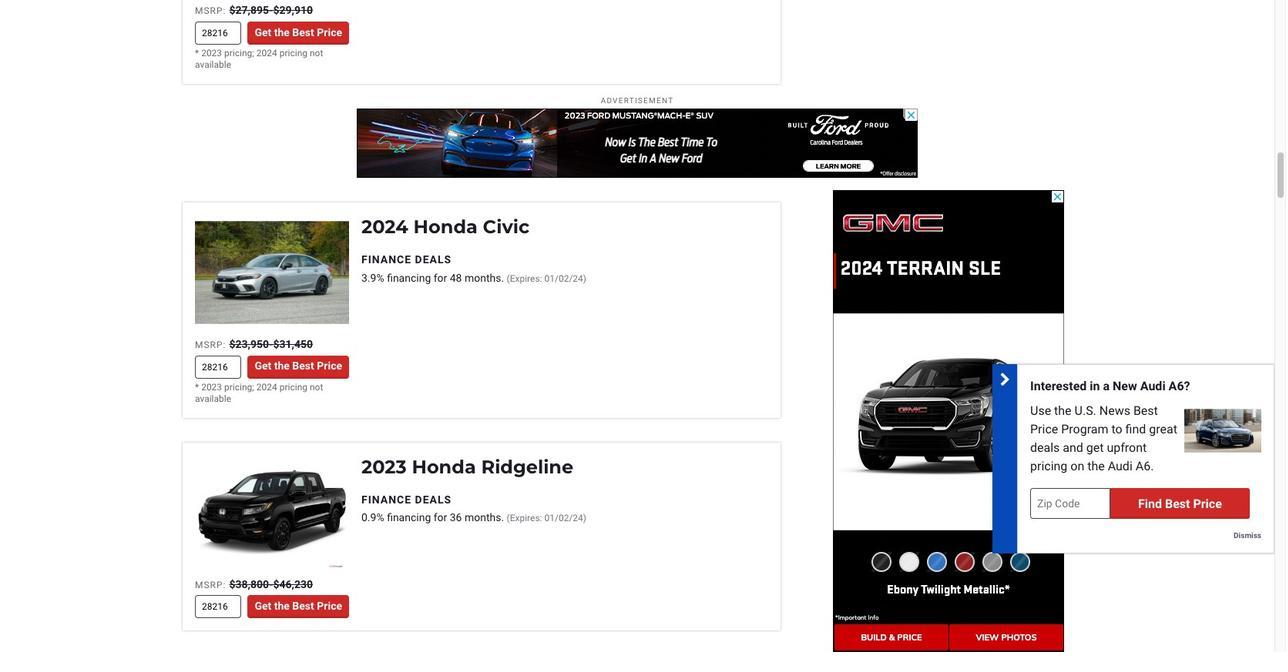 Task type: describe. For each thing, give the bounding box(es) containing it.
get
[[1087, 441, 1104, 455]]

* for $23,950-$31,450
[[195, 382, 199, 393]]

find best price button
[[1110, 489, 1250, 520]]

* for $27,895-$29,910
[[195, 48, 199, 58]]

for for 2023
[[434, 512, 447, 524]]

a
[[1103, 379, 1110, 394]]

price inside use the u.s. news best price program to find great deals and get upfront pricing on the
[[1030, 422, 1058, 437]]

0 horizontal spatial a6
[[1136, 459, 1151, 474]]

the for $31,450
[[274, 360, 290, 372]]

not for $27,895-$29,910
[[310, 48, 323, 58]]

pricing for $23,950-$31,450
[[280, 382, 308, 393]]

use the u.s. news best price program to find great deals and get upfront pricing on the
[[1030, 404, 1178, 474]]

the for $29,910
[[274, 26, 290, 38]]

48
[[450, 272, 462, 284]]

get the best price for 2023
[[255, 600, 342, 613]]

find best price
[[1138, 497, 1222, 512]]

best for $29,910
[[292, 26, 314, 38]]

find
[[1138, 497, 1162, 512]]

find
[[1126, 422, 1146, 437]]

1 get from the top
[[255, 26, 271, 38]]

in
[[1090, 379, 1100, 394]]

1 get the best price button from the top
[[248, 21, 349, 45]]

deals
[[1030, 441, 1060, 455]]

2024 honda civic link
[[361, 216, 530, 238]]

2023 honda ridgeline image
[[195, 455, 349, 571]]

finance for 2024
[[361, 253, 412, 266]]

deals for 2023
[[415, 494, 452, 506]]

get for 2024 honda civic
[[255, 360, 271, 372]]

1 vertical spatial 2024
[[361, 216, 408, 238]]

zip code text field for find
[[1030, 489, 1110, 519]]

best inside button
[[1165, 497, 1190, 512]]

get the best price button for 2023 honda ridgeline
[[248, 596, 349, 619]]

$31,450
[[273, 338, 313, 351]]

* 2023 pricing; 2024 for $27,895-$29,910
[[195, 48, 277, 58]]

0 horizontal spatial audi
[[1108, 459, 1133, 474]]

news
[[1100, 404, 1131, 418]]

pricing not available for $31,450
[[195, 382, 323, 405]]

available for $23,950-
[[195, 394, 231, 405]]

pricing for $27,895-$29,910
[[280, 48, 308, 58]]

months. for ridgeline
[[465, 512, 504, 524]]

available for $27,895-
[[195, 60, 231, 70]]

0.9%
[[361, 512, 384, 524]]

get the best price button for 2024 honda civic
[[248, 356, 349, 379]]

1 vertical spatial advertisement region
[[833, 190, 1064, 653]]

deals for 2024
[[415, 253, 452, 266]]

01/02/24) for 2023 honda ridgeline
[[544, 514, 586, 524]]

msrp: for 2023 honda ridgeline
[[195, 580, 226, 591]]

financing for 2024
[[387, 272, 431, 284]]

0 vertical spatial a6
[[1169, 379, 1184, 394]]

msrp: $27,895-$29,910
[[195, 4, 313, 16]]

36
[[450, 512, 462, 524]]

.
[[1151, 459, 1154, 474]]

msrp: inside msrp: $27,895-$29,910
[[195, 6, 226, 16]]

audi a6 .
[[1108, 459, 1154, 474]]

pricing inside use the u.s. news best price program to find great deals and get upfront pricing on the
[[1030, 459, 1068, 474]]

new
[[1113, 379, 1137, 394]]

get the best price for 2024
[[255, 360, 342, 372]]



Task type: vqa. For each thing, say whether or not it's contained in the screenshot.
FOR within the FINANCE DEALS 3.9% financing for 48 months. (Expires: 01/02/24)
yes



Task type: locate. For each thing, give the bounding box(es) containing it.
2 zip code text field from the top
[[195, 596, 242, 619]]

advertisement
[[601, 96, 674, 105]]

get the best price down $29,910
[[255, 26, 342, 38]]

audi right new
[[1140, 379, 1166, 394]]

financing inside finance deals 3.9% financing for 48 months. (expires: 01/02/24)
[[387, 272, 431, 284]]

get
[[255, 26, 271, 38], [255, 360, 271, 372], [255, 600, 271, 613]]

2024
[[257, 48, 277, 58], [361, 216, 408, 238], [257, 382, 277, 393]]

2 * 2023 pricing; 2024 from the top
[[195, 382, 277, 393]]

1 vertical spatial get the best price button
[[248, 356, 349, 379]]

price for $46,230
[[317, 600, 342, 613]]

a6 up great
[[1169, 379, 1184, 394]]

pricing down 'deals'
[[1030, 459, 1068, 474]]

01/02/24) inside "finance deals 0.9% financing for 36 months. (expires: 01/02/24)"
[[544, 514, 586, 524]]

for left 36
[[434, 512, 447, 524]]

(expires: for ridgeline
[[507, 514, 542, 524]]

2 vertical spatial get
[[255, 600, 271, 613]]

1 vertical spatial get
[[255, 360, 271, 372]]

and
[[1063, 441, 1083, 455]]

msrp: left $27,895-
[[195, 6, 226, 16]]

1 vertical spatial pricing;
[[224, 382, 254, 393]]

to
[[1112, 422, 1123, 437]]

get down msrp: $38,800-$46,230
[[255, 600, 271, 613]]

msrp: $38,800-$46,230
[[195, 579, 313, 591]]

1 vertical spatial not
[[310, 382, 323, 393]]

2 pricing; from the top
[[224, 382, 254, 393]]

0 vertical spatial finance
[[361, 253, 412, 266]]

honda up finance deals 3.9% financing for 48 months. (expires: 01/02/24)
[[414, 216, 478, 238]]

1 pricing not available from the top
[[195, 48, 323, 70]]

01/02/24) inside finance deals 3.9% financing for 48 months. (expires: 01/02/24)
[[544, 273, 586, 284]]

1 horizontal spatial zip code text field
[[1030, 489, 1110, 519]]

months. for civic
[[465, 272, 504, 284]]

1 vertical spatial msrp:
[[195, 340, 226, 351]]

best right find
[[1165, 497, 1190, 512]]

3 get from the top
[[255, 600, 271, 613]]

1 vertical spatial deals
[[415, 494, 452, 506]]

financing
[[387, 272, 431, 284], [387, 512, 431, 524]]

2 get the best price from the top
[[255, 360, 342, 372]]

1 vertical spatial available
[[195, 394, 231, 405]]

2023 for $23,950-
[[201, 382, 222, 393]]

honda up "finance deals 0.9% financing for 36 months. (expires: 01/02/24)"
[[412, 456, 476, 478]]

2023 honda ridgeline link
[[361, 456, 574, 478]]

ridgeline
[[481, 456, 574, 478]]

1 get the best price from the top
[[255, 26, 342, 38]]

2 for from the top
[[434, 512, 447, 524]]

0 vertical spatial honda
[[414, 216, 478, 238]]

great
[[1149, 422, 1178, 437]]

1 vertical spatial a6
[[1136, 459, 1151, 474]]

audi
[[1140, 379, 1166, 394], [1108, 459, 1133, 474]]

get the best price button down '$31,450'
[[248, 356, 349, 379]]

0 vertical spatial (expires:
[[507, 273, 542, 284]]

best inside use the u.s. news best price program to find great deals and get upfront pricing on the
[[1134, 404, 1158, 418]]

2 msrp: from the top
[[195, 340, 226, 351]]

0 vertical spatial financing
[[387, 272, 431, 284]]

2 available from the top
[[195, 394, 231, 405]]

3 msrp: from the top
[[195, 580, 226, 591]]

2 not from the top
[[310, 382, 323, 393]]

0 vertical spatial pricing;
[[224, 48, 254, 58]]

best for $46,230
[[292, 600, 314, 613]]

1 available from the top
[[195, 60, 231, 70]]

2024 for $31,450
[[257, 382, 277, 393]]

2023 up 0.9%
[[361, 456, 407, 478]]

0 vertical spatial zip code text field
[[195, 21, 242, 45]]

(expires: down ridgeline
[[507, 514, 542, 524]]

zip code text field down on
[[1030, 489, 1110, 519]]

for inside "finance deals 0.9% financing for 36 months. (expires: 01/02/24)"
[[434, 512, 447, 524]]

$23,950-
[[229, 338, 273, 351]]

2 get the best price button from the top
[[248, 356, 349, 379]]

financing inside "finance deals 0.9% financing for 36 months. (expires: 01/02/24)"
[[387, 512, 431, 524]]

0 vertical spatial available
[[195, 60, 231, 70]]

not down $29,910
[[310, 48, 323, 58]]

price for $29,910
[[317, 26, 342, 38]]

2 * from the top
[[195, 382, 199, 393]]

best up find
[[1134, 404, 1158, 418]]

for inside finance deals 3.9% financing for 48 months. (expires: 01/02/24)
[[434, 272, 447, 284]]

finance deals 3.9% financing for 48 months. (expires: 01/02/24)
[[361, 253, 586, 284]]

2 deals from the top
[[415, 494, 452, 506]]

2 vertical spatial pricing
[[1030, 459, 1068, 474]]

price
[[317, 26, 342, 38], [317, 360, 342, 372], [1030, 422, 1058, 437], [1193, 497, 1222, 512], [317, 600, 342, 613]]

0 vertical spatial not
[[310, 48, 323, 58]]

2 finance from the top
[[361, 494, 412, 506]]

(expires: down civic
[[507, 273, 542, 284]]

pricing;
[[224, 48, 254, 58], [224, 382, 254, 393]]

get the best price button down $46,230
[[248, 596, 349, 619]]

2 (expires: from the top
[[507, 514, 542, 524]]

u.s.
[[1075, 404, 1097, 418]]

zip code text field for 2023 honda ridgeline
[[195, 596, 242, 619]]

1 * from the top
[[195, 48, 199, 58]]

msrp: left the $23,950-
[[195, 340, 226, 351]]

1 vertical spatial get the best price
[[255, 360, 342, 372]]

0 vertical spatial 2024
[[257, 48, 277, 58]]

0 vertical spatial get the best price
[[255, 26, 342, 38]]

* 2023 pricing; 2024
[[195, 48, 277, 58], [195, 382, 277, 393]]

0 vertical spatial zip code text field
[[195, 356, 242, 379]]

finance inside finance deals 3.9% financing for 48 months. (expires: 01/02/24)
[[361, 253, 412, 266]]

$27,895-
[[229, 4, 273, 16]]

get the best price down $46,230
[[255, 600, 342, 613]]

price inside find best price button
[[1193, 497, 1222, 512]]

a6
[[1169, 379, 1184, 394], [1136, 459, 1151, 474]]

1 msrp: from the top
[[195, 6, 226, 16]]

financing for 2023
[[387, 512, 431, 524]]

0 vertical spatial * 2023 pricing; 2024
[[195, 48, 277, 58]]

1 vertical spatial pricing not available
[[195, 382, 323, 405]]

civic
[[483, 216, 530, 238]]

months. inside finance deals 3.9% financing for 48 months. (expires: 01/02/24)
[[465, 272, 504, 284]]

1 months. from the top
[[465, 272, 504, 284]]

the down the get
[[1088, 459, 1105, 474]]

msrp: $23,950-$31,450
[[195, 338, 313, 351]]

$46,230
[[273, 579, 313, 591]]

on
[[1071, 459, 1085, 474]]

pricing not available down msrp: $27,895-$29,910
[[195, 48, 323, 70]]

2 vertical spatial 2023
[[361, 456, 407, 478]]

for left 48
[[434, 272, 447, 284]]

best for $31,450
[[292, 360, 314, 372]]

months. right 48
[[465, 272, 504, 284]]

1 vertical spatial months.
[[465, 512, 504, 524]]

finance deals 0.9% financing for 36 months. (expires: 01/02/24)
[[361, 494, 586, 524]]

the right use
[[1054, 404, 1072, 418]]

$29,910
[[273, 4, 313, 16]]

honda
[[414, 216, 478, 238], [412, 456, 476, 478]]

get down msrp: $23,950-$31,450 in the left bottom of the page
[[255, 360, 271, 372]]

1 vertical spatial 01/02/24)
[[544, 514, 586, 524]]

pricing not available for $29,910
[[195, 48, 323, 70]]

1 * 2023 pricing; 2024 from the top
[[195, 48, 277, 58]]

zip code text field down $27,895-
[[195, 21, 242, 45]]

*
[[195, 48, 199, 58], [195, 382, 199, 393]]

available down the $23,950-
[[195, 394, 231, 405]]

finance for 2023
[[361, 494, 412, 506]]

pricing not available
[[195, 48, 323, 70], [195, 382, 323, 405]]

interested in a new audi a6 ?
[[1030, 379, 1190, 394]]

price for $31,450
[[317, 360, 342, 372]]

finance up 3.9%
[[361, 253, 412, 266]]

not down '$31,450'
[[310, 382, 323, 393]]

0 vertical spatial 01/02/24)
[[544, 273, 586, 284]]

* 2023 pricing; 2024 for $23,950-$31,450
[[195, 382, 277, 393]]

0 vertical spatial get the best price button
[[248, 21, 349, 45]]

2 01/02/24) from the top
[[544, 514, 586, 524]]

1 vertical spatial pricing
[[280, 382, 308, 393]]

1 vertical spatial for
[[434, 512, 447, 524]]

2024 down msrp: $27,895-$29,910
[[257, 48, 277, 58]]

1 finance from the top
[[361, 253, 412, 266]]

2023 for $27,895-
[[201, 48, 222, 58]]

months. right 36
[[465, 512, 504, 524]]

zip code text field down the $23,950-
[[195, 356, 242, 379]]

1 for from the top
[[434, 272, 447, 284]]

not for $23,950-$31,450
[[310, 382, 323, 393]]

months.
[[465, 272, 504, 284], [465, 512, 504, 524]]

get the best price
[[255, 26, 342, 38], [255, 360, 342, 372], [255, 600, 342, 613]]

0 vertical spatial advertisement region
[[357, 109, 918, 178]]

2 get from the top
[[255, 360, 271, 372]]

2 months. from the top
[[465, 512, 504, 524]]

* 2023 pricing; 2024 down the $23,950-
[[195, 382, 277, 393]]

1 01/02/24) from the top
[[544, 273, 586, 284]]

0 vertical spatial for
[[434, 272, 447, 284]]

2 financing from the top
[[387, 512, 431, 524]]

honda for ridgeline
[[412, 456, 476, 478]]

pricing not available down msrp: $23,950-$31,450 in the left bottom of the page
[[195, 382, 323, 405]]

2 vertical spatial get the best price
[[255, 600, 342, 613]]

3 get the best price from the top
[[255, 600, 342, 613]]

1 vertical spatial *
[[195, 382, 199, 393]]

2 vertical spatial get the best price button
[[248, 596, 349, 619]]

for
[[434, 272, 447, 284], [434, 512, 447, 524]]

0 vertical spatial months.
[[465, 272, 504, 284]]

the down $46,230
[[274, 600, 290, 613]]

msrp: for 2024 honda civic
[[195, 340, 226, 351]]

msrp: inside msrp: $23,950-$31,450
[[195, 340, 226, 351]]

best
[[292, 26, 314, 38], [292, 360, 314, 372], [1134, 404, 1158, 418], [1165, 497, 1190, 512], [292, 600, 314, 613]]

1 deals from the top
[[415, 253, 452, 266]]

deals
[[415, 253, 452, 266], [415, 494, 452, 506]]

1 pricing; from the top
[[224, 48, 254, 58]]

msrp:
[[195, 6, 226, 16], [195, 340, 226, 351], [195, 580, 226, 591]]

2024 up 3.9%
[[361, 216, 408, 238]]

(expires: inside "finance deals 0.9% financing for 36 months. (expires: 01/02/24)"
[[507, 514, 542, 524]]

2 pricing not available from the top
[[195, 382, 323, 405]]

zip code text field for get
[[195, 21, 242, 45]]

1 vertical spatial zip code text field
[[195, 596, 242, 619]]

pricing; down the $23,950-
[[224, 382, 254, 393]]

2023 down msrp: $27,895-$29,910
[[201, 48, 222, 58]]

advertisement region
[[357, 109, 918, 178], [833, 190, 1064, 653]]

available
[[195, 60, 231, 70], [195, 394, 231, 405]]

(expires: inside finance deals 3.9% financing for 48 months. (expires: 01/02/24)
[[507, 273, 542, 284]]

0 vertical spatial audi
[[1140, 379, 1166, 394]]

deals inside "finance deals 0.9% financing for 36 months. (expires: 01/02/24)"
[[415, 494, 452, 506]]

2023
[[201, 48, 222, 58], [201, 382, 222, 393], [361, 456, 407, 478]]

financing right 0.9%
[[387, 512, 431, 524]]

2024 honda civic
[[361, 216, 530, 238]]

for for 2024
[[434, 272, 447, 284]]

1 financing from the top
[[387, 272, 431, 284]]

get for 2023 honda ridgeline
[[255, 600, 271, 613]]

program
[[1061, 422, 1109, 437]]

finance
[[361, 253, 412, 266], [361, 494, 412, 506]]

1 vertical spatial audi
[[1108, 459, 1133, 474]]

0 vertical spatial *
[[195, 48, 199, 58]]

2 vertical spatial 2024
[[257, 382, 277, 393]]

msrp: inside msrp: $38,800-$46,230
[[195, 580, 226, 591]]

get the best price button
[[248, 21, 349, 45], [248, 356, 349, 379], [248, 596, 349, 619]]

finance inside "finance deals 0.9% financing for 36 months. (expires: 01/02/24)"
[[361, 494, 412, 506]]

audi down the upfront at the right bottom
[[1108, 459, 1133, 474]]

finance up 0.9%
[[361, 494, 412, 506]]

$38,800-
[[229, 579, 273, 591]]

?
[[1184, 379, 1190, 394]]

honda for civic
[[414, 216, 478, 238]]

best down '$31,450'
[[292, 360, 314, 372]]

use
[[1030, 404, 1051, 418]]

zip code text field down $38,800-
[[195, 596, 242, 619]]

deals up 48
[[415, 253, 452, 266]]

get down msrp: $27,895-$29,910
[[255, 26, 271, 38]]

the down $29,910
[[274, 26, 290, 38]]

0 vertical spatial pricing not available
[[195, 48, 323, 70]]

pricing; for $27,895-
[[224, 48, 254, 58]]

zip code text field for 2024 honda civic
[[195, 356, 242, 379]]

pricing; down $27,895-
[[224, 48, 254, 58]]

2024 down msrp: $23,950-$31,450 in the left bottom of the page
[[257, 382, 277, 393]]

0 vertical spatial deals
[[415, 253, 452, 266]]

the
[[274, 26, 290, 38], [274, 360, 290, 372], [1054, 404, 1072, 418], [1088, 459, 1105, 474], [274, 600, 290, 613]]

financing right 3.9%
[[387, 272, 431, 284]]

1 vertical spatial zip code text field
[[1030, 489, 1110, 519]]

1 not from the top
[[310, 48, 323, 58]]

get the best price down '$31,450'
[[255, 360, 342, 372]]

2024 for $29,910
[[257, 48, 277, 58]]

0 vertical spatial pricing
[[280, 48, 308, 58]]

dismiss
[[1234, 532, 1262, 540]]

1 horizontal spatial a6
[[1169, 379, 1184, 394]]

pricing down '$31,450'
[[280, 382, 308, 393]]

Zip Code text field
[[195, 356, 242, 379], [195, 596, 242, 619]]

2023 down msrp: $23,950-$31,450 in the left bottom of the page
[[201, 382, 222, 393]]

0 horizontal spatial zip code text field
[[195, 21, 242, 45]]

1 zip code text field from the top
[[195, 356, 242, 379]]

3.9%
[[361, 272, 384, 284]]

0 vertical spatial 2023
[[201, 48, 222, 58]]

2024 honda civic image
[[195, 215, 349, 331]]

* down msrp: $23,950-$31,450 in the left bottom of the page
[[195, 382, 199, 393]]

(expires: for civic
[[507, 273, 542, 284]]

(expires:
[[507, 273, 542, 284], [507, 514, 542, 524]]

2023 honda ridgeline
[[361, 456, 574, 478]]

deals inside finance deals 3.9% financing for 48 months. (expires: 01/02/24)
[[415, 253, 452, 266]]

interested
[[1030, 379, 1087, 394]]

pricing down $29,910
[[280, 48, 308, 58]]

1 vertical spatial finance
[[361, 494, 412, 506]]

the for $46,230
[[274, 600, 290, 613]]

msrp: left $38,800-
[[195, 580, 226, 591]]

01/02/24)
[[544, 273, 586, 284], [544, 514, 586, 524]]

2 vertical spatial msrp:
[[195, 580, 226, 591]]

0 vertical spatial msrp:
[[195, 6, 226, 16]]

Zip Code text field
[[195, 21, 242, 45], [1030, 489, 1110, 519]]

* 2023 pricing; 2024 down $27,895-
[[195, 48, 277, 58]]

get the best price button down $29,910
[[248, 21, 349, 45]]

1 vertical spatial * 2023 pricing; 2024
[[195, 382, 277, 393]]

a6 down the upfront at the right bottom
[[1136, 459, 1151, 474]]

upfront
[[1107, 441, 1147, 455]]

pricing
[[280, 48, 308, 58], [280, 382, 308, 393], [1030, 459, 1068, 474]]

3 get the best price button from the top
[[248, 596, 349, 619]]

the down '$31,450'
[[274, 360, 290, 372]]

1 vertical spatial 2023
[[201, 382, 222, 393]]

0 vertical spatial get
[[255, 26, 271, 38]]

deals up 36
[[415, 494, 452, 506]]

1 (expires: from the top
[[507, 273, 542, 284]]

available down $27,895-
[[195, 60, 231, 70]]

best down $46,230
[[292, 600, 314, 613]]

pricing; for $23,950-
[[224, 382, 254, 393]]

1 vertical spatial honda
[[412, 456, 476, 478]]

01/02/24) for 2024 honda civic
[[544, 273, 586, 284]]

1 vertical spatial financing
[[387, 512, 431, 524]]

1 vertical spatial (expires:
[[507, 514, 542, 524]]

months. inside "finance deals 0.9% financing for 36 months. (expires: 01/02/24)"
[[465, 512, 504, 524]]

best down $29,910
[[292, 26, 314, 38]]

* down msrp: $27,895-$29,910
[[195, 48, 199, 58]]

not
[[310, 48, 323, 58], [310, 382, 323, 393]]

1 horizontal spatial audi
[[1140, 379, 1166, 394]]



